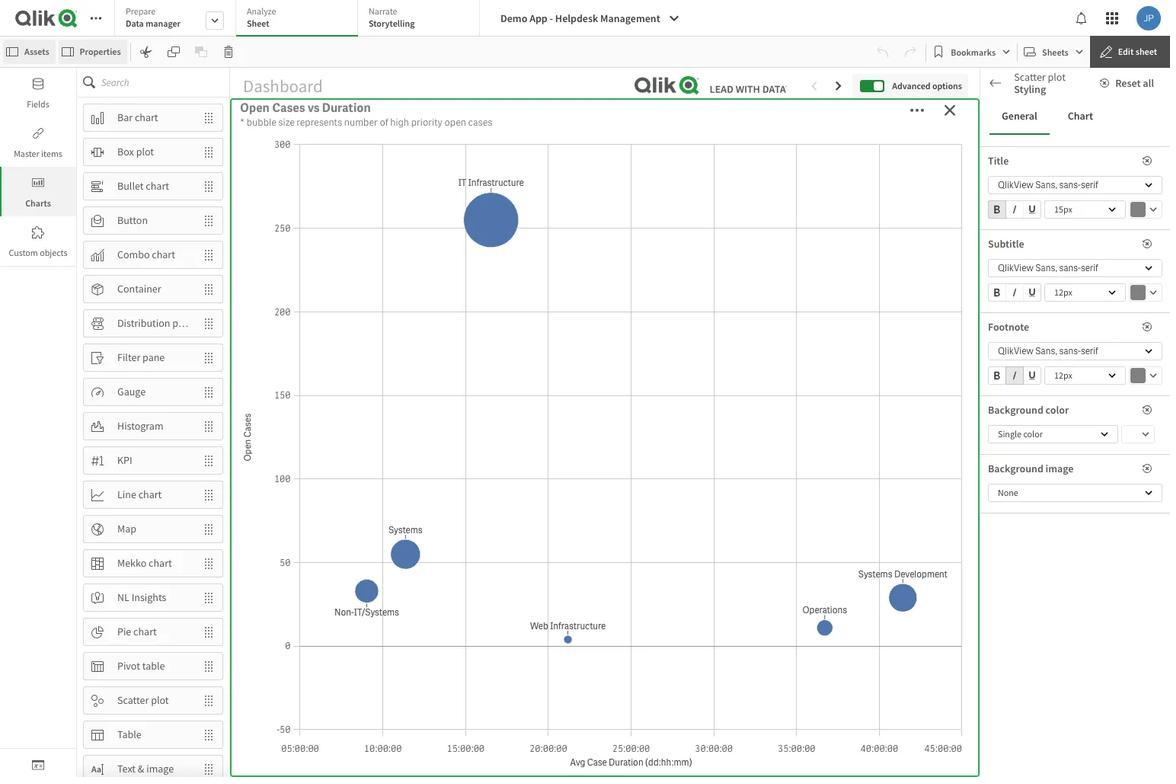 Task type: describe. For each thing, give the bounding box(es) containing it.
to left add
[[1032, 316, 1039, 327]]

move image for container
[[195, 276, 223, 302]]

bubble
[[989, 478, 1021, 492]]

move image for histogram
[[195, 414, 223, 439]]

serif for subtitle
[[1082, 262, 1099, 274]]

advanced options
[[893, 80, 963, 91]]

options
[[933, 80, 963, 91]]

size inside the open cases vs duration * bubble size represents number of high priority open cases
[[278, 116, 295, 129]]

properties button
[[58, 40, 127, 64]]

reset all button
[[1092, 71, 1167, 95]]

color for background color
[[1046, 403, 1070, 417]]

alternate states
[[1001, 235, 1070, 249]]

vs
[[308, 100, 320, 116]]

priority for 203
[[805, 107, 883, 139]]

high
[[258, 107, 307, 139]]

1 triangle right image from the top
[[981, 209, 1001, 217]]

203
[[811, 139, 894, 200]]

color for single color
[[1024, 428, 1044, 440]]

nl
[[117, 591, 130, 605]]

<inherited>.
[[989, 338, 1033, 350]]

box plot
[[117, 145, 154, 159]]

move image for bullet chart
[[195, 173, 223, 199]]

represents
[[297, 116, 342, 129]]

medium priority cases 142
[[487, 107, 723, 200]]

narrate storytelling
[[369, 5, 415, 29]]

-
[[550, 11, 554, 25]]

custom
[[9, 247, 38, 258]]

chart for chart
[[1069, 109, 1094, 123]]

bookmarks button
[[930, 40, 1015, 64]]

pie chart
[[117, 625, 157, 639]]

cases inside the open cases vs duration * bubble size represents number of high priority open cases
[[272, 100, 305, 116]]

& for image
[[138, 762, 144, 776]]

open
[[445, 116, 467, 129]]

management
[[601, 11, 661, 25]]

custom objects
[[9, 247, 68, 258]]

background color
[[989, 403, 1070, 417]]

bar
[[117, 111, 133, 124]]

nl insights
[[117, 591, 167, 605]]

time
[[398, 518, 425, 535]]

12px button for subtitle
[[1045, 284, 1127, 302]]

1 horizontal spatial you
[[1044, 327, 1057, 338]]

gauge
[[117, 385, 146, 399]]

12px for subtitle
[[1055, 287, 1073, 298]]

narrate
[[369, 5, 398, 17]]

items
[[41, 148, 62, 159]]

1 horizontal spatial size
[[1023, 478, 1040, 492]]

qlikview for title
[[999, 179, 1034, 191]]

presentation
[[1001, 363, 1058, 377]]

storytelling
[[369, 18, 415, 29]]

next sheet: performance image
[[834, 80, 846, 92]]

background for background image
[[989, 462, 1044, 476]]

qlikview sans, sans-serif button for subtitle
[[989, 259, 1163, 277]]

map
[[117, 522, 136, 536]]

background image
[[989, 462, 1074, 476]]

scatter for scatter plot styling
[[1015, 70, 1046, 84]]

12px button for footnote
[[1045, 367, 1127, 385]]

priority
[[411, 116, 443, 129]]

sans- for footnote
[[1060, 345, 1082, 358]]

group for subtitle
[[989, 284, 1042, 305]]

sans, for footnote
[[1036, 345, 1058, 358]]

filter
[[117, 351, 140, 364]]

box
[[117, 145, 134, 159]]

low
[[755, 107, 800, 139]]

suggestions
[[1044, 83, 1098, 97]]

title
[[989, 154, 1010, 168]]

mekko chart
[[117, 557, 172, 570]]

0 vertical spatial state
[[989, 262, 1012, 276]]

cut image
[[140, 46, 152, 58]]

grid line spacing
[[989, 632, 1063, 646]]

move image for text & image
[[195, 757, 223, 778]]

high
[[390, 116, 409, 129]]

2 triangle right image from the top
[[981, 736, 1001, 743]]

qlikview sans, sans-serif button for title
[[989, 176, 1163, 194]]

visualizations,
[[989, 327, 1042, 338]]

group for title
[[989, 200, 1042, 222]]

1 triangle right image from the top
[[981, 707, 1001, 715]]

alternate
[[1001, 235, 1042, 249]]

general inside button
[[1002, 109, 1038, 123]]

container
[[117, 282, 161, 296]]

grid
[[989, 632, 1008, 646]]

medium
[[487, 107, 573, 139]]

palette image
[[996, 400, 1009, 412]]

plot for scatter plot styling
[[1049, 70, 1066, 84]]

sans- for title
[[1060, 179, 1082, 191]]

move image for combo chart
[[195, 242, 223, 268]]

cases inside medium priority cases 142
[[660, 107, 723, 139]]

over
[[369, 518, 396, 535]]

pivot table
[[117, 659, 165, 673]]

142
[[564, 139, 647, 200]]

move image for line chart
[[195, 482, 223, 508]]

if you want to add the object to master visualizations, you need to set state to <inherited>.
[[989, 316, 1132, 350]]

priority for 142
[[577, 107, 655, 139]]

copy image
[[167, 46, 180, 58]]

group for footnote
[[989, 367, 1042, 388]]

prepare data manager
[[126, 5, 181, 29]]

move image for pie chart
[[195, 619, 223, 645]]

move image for button
[[195, 208, 223, 234]]

open & resolved cases over time
[[238, 518, 425, 535]]

fields button
[[0, 68, 76, 117]]

bullet chart
[[117, 179, 169, 193]]

qlikview sans, sans-serif for subtitle
[[999, 262, 1099, 274]]

qlikview sans, sans-serif button for footnote
[[989, 342, 1163, 361]]

properties
[[80, 46, 121, 57]]

sans- for subtitle
[[1060, 262, 1082, 274]]

background for background color
[[989, 403, 1044, 417]]

spacing
[[1028, 632, 1063, 646]]

application containing 72
[[0, 0, 1171, 778]]

1 vertical spatial general
[[1001, 207, 1036, 220]]

line
[[117, 488, 136, 502]]

triangle bottom image
[[981, 237, 1001, 245]]

link image
[[32, 127, 44, 140]]

demo app - helpdesk management
[[501, 11, 661, 25]]

need
[[1059, 327, 1078, 338]]

cases
[[468, 116, 493, 129]]

& for resolved
[[270, 518, 279, 535]]

sheets button
[[1022, 40, 1088, 64]]

objects
[[40, 247, 68, 258]]

tab list containing general
[[990, 98, 1162, 135]]

open for open & resolved cases over time
[[238, 518, 268, 535]]

0 vertical spatial image
[[1046, 462, 1074, 476]]

the
[[1057, 316, 1070, 327]]

demo app - helpdesk management button
[[492, 6, 690, 30]]

0 horizontal spatial image
[[147, 762, 174, 776]]

single
[[999, 428, 1022, 440]]

2 triangle right image from the top
[[981, 679, 1001, 687]]

qlikview for footnote
[[999, 345, 1034, 358]]

move image for mekko chart
[[195, 551, 223, 577]]

insights
[[132, 591, 167, 605]]

master
[[14, 148, 39, 159]]

bookmarks
[[952, 46, 996, 58]]

qlikview sans, sans-serif for footnote
[[999, 345, 1099, 358]]

*
[[240, 116, 245, 129]]

to left set
[[1079, 327, 1087, 338]]

charts button
[[0, 167, 76, 217]]

plot for distribution plot
[[172, 316, 190, 330]]

manager
[[146, 18, 181, 29]]

chart for mekko chart
[[149, 557, 172, 570]]

combo chart
[[117, 248, 175, 262]]

12px for footnote
[[1055, 370, 1073, 381]]

bubble size
[[989, 478, 1040, 492]]

pivot
[[117, 659, 140, 673]]

footnote
[[989, 320, 1030, 334]]



Task type: locate. For each thing, give the bounding box(es) containing it.
move image for distribution plot
[[195, 311, 223, 337]]

1 vertical spatial background
[[989, 462, 1044, 476]]

sans, up 15px
[[1036, 179, 1058, 191]]

0 vertical spatial triangle right image
[[981, 209, 1001, 217]]

1 vertical spatial qlikview sans, sans-serif button
[[989, 259, 1163, 277]]

to
[[1032, 316, 1039, 327], [1096, 316, 1104, 327], [1079, 327, 1087, 338], [1123, 327, 1130, 338]]

advanced
[[893, 80, 931, 91]]

12px button up the object
[[1045, 284, 1127, 302]]

chart inside button
[[1069, 109, 1094, 123]]

qlikview down title
[[999, 179, 1034, 191]]

1 vertical spatial image
[[147, 762, 174, 776]]

1 vertical spatial triangle right image
[[981, 736, 1001, 743]]

triangle right image
[[981, 209, 1001, 217], [981, 679, 1001, 687]]

puzzle image
[[32, 226, 44, 239]]

group down appearance
[[989, 200, 1042, 222]]

sans-
[[1060, 179, 1082, 191], [1060, 262, 1082, 274], [1060, 345, 1082, 358]]

sans- down need
[[1060, 345, 1082, 358]]

0 horizontal spatial &
[[138, 762, 144, 776]]

next image
[[1143, 399, 1152, 413]]

3 sans, from the top
[[1036, 345, 1058, 358]]

chart for line chart
[[138, 488, 162, 502]]

0 horizontal spatial color
[[1024, 428, 1044, 440]]

0 vertical spatial styling
[[1015, 82, 1047, 96]]

move image for kpi
[[195, 448, 223, 474]]

move image for table
[[195, 722, 223, 748]]

qlikview sans, sans-serif button down states
[[989, 259, 1163, 277]]

0 vertical spatial triangle right image
[[981, 707, 1001, 715]]

plot for box plot
[[136, 145, 154, 159]]

general up alternate on the right
[[1001, 207, 1036, 220]]

sheet
[[1136, 46, 1158, 57]]

triangle bottom image
[[981, 365, 1001, 373]]

12px button down set
[[1045, 367, 1127, 385]]

object
[[1071, 316, 1094, 327]]

qlikview sans, sans-serif up 15px
[[999, 179, 1099, 191]]

you left 'the'
[[1044, 327, 1057, 338]]

1 qlikview from the top
[[999, 179, 1034, 191]]

1 vertical spatial sans-
[[1060, 262, 1082, 274]]

15px button
[[1045, 200, 1127, 219]]

state right set
[[1101, 327, 1121, 338]]

chart for bullet chart
[[146, 179, 169, 193]]

plot right box
[[136, 145, 154, 159]]

0 vertical spatial 12px button
[[1045, 284, 1127, 302]]

background up bubble size
[[989, 462, 1044, 476]]

15px
[[1055, 204, 1073, 215]]

1 vertical spatial chart
[[1069, 109, 1094, 123]]

2 qlikview sans, sans-serif from the top
[[999, 262, 1099, 274]]

open cases vs duration * bubble size represents number of high priority open cases
[[240, 100, 493, 129]]

size
[[278, 116, 295, 129], [1023, 478, 1040, 492]]

resolved
[[281, 518, 331, 535]]

chart for pie chart
[[133, 625, 157, 639]]

color up 'single color' popup button
[[1046, 403, 1070, 417]]

2 vertical spatial triangle right image
[[981, 764, 1001, 771]]

general down scatter chart "icon"
[[1002, 109, 1038, 123]]

scatter right scatter chart "icon"
[[1015, 70, 1046, 84]]

distribution plot
[[117, 316, 190, 330]]

0 horizontal spatial tab list
[[114, 0, 486, 38]]

2 qlikview sans, sans-serif button from the top
[[989, 259, 1163, 277]]

sans, up presentation
[[1036, 345, 1058, 358]]

chart
[[1016, 83, 1042, 97], [1069, 109, 1094, 123]]

serif
[[1082, 179, 1099, 191], [1082, 262, 1099, 274], [1082, 345, 1099, 358]]

chart right bullet
[[146, 179, 169, 193]]

priority for 72
[[312, 107, 390, 139]]

chart for bar chart
[[135, 111, 158, 124]]

2 vertical spatial serif
[[1082, 345, 1099, 358]]

1 qlikview sans, sans-serif button from the top
[[989, 176, 1163, 194]]

0 vertical spatial size
[[278, 116, 295, 129]]

open for open cases by priority type
[[547, 209, 577, 225]]

move image for gauge
[[195, 379, 223, 405]]

single color button
[[989, 425, 1119, 444]]

image right the text
[[147, 762, 174, 776]]

1 horizontal spatial color
[[1046, 403, 1070, 417]]

kpi
[[117, 454, 132, 467]]

5 move image from the top
[[195, 379, 223, 405]]

& left the resolved
[[270, 518, 279, 535]]

triangle right image
[[981, 707, 1001, 715], [981, 736, 1001, 743], [981, 764, 1001, 771]]

open inside the open cases vs duration * bubble size represents number of high priority open cases
[[240, 100, 270, 116]]

to right the object
[[1096, 316, 1104, 327]]

cases
[[272, 100, 305, 116], [395, 107, 458, 139], [660, 107, 723, 139], [888, 107, 951, 139], [579, 209, 612, 225], [333, 518, 367, 535]]

open left vs
[[240, 100, 270, 116]]

& right the text
[[138, 762, 144, 776]]

move image for bar chart
[[195, 105, 223, 131]]

move image
[[195, 139, 223, 165], [195, 208, 223, 234], [195, 242, 223, 268], [195, 345, 223, 371], [195, 448, 223, 474], [195, 516, 223, 542], [195, 551, 223, 577], [195, 585, 223, 611], [195, 757, 223, 778]]

1 horizontal spatial state
[[1101, 327, 1121, 338]]

chart
[[135, 111, 158, 124], [146, 179, 169, 193], [152, 248, 175, 262], [138, 488, 162, 502], [149, 557, 172, 570], [133, 625, 157, 639]]

off
[[989, 451, 1003, 465]]

1 vertical spatial qlikview
[[999, 262, 1034, 274]]

1 vertical spatial group
[[989, 284, 1042, 305]]

1 vertical spatial sans,
[[1036, 262, 1058, 274]]

open
[[240, 100, 270, 116], [547, 209, 577, 225], [238, 518, 268, 535]]

appearance
[[989, 178, 1042, 191]]

qlikview sans, sans-serif for title
[[999, 179, 1099, 191]]

1 vertical spatial 12px
[[1055, 370, 1073, 381]]

12px up 'the'
[[1055, 287, 1073, 298]]

0 vertical spatial general
[[1002, 109, 1038, 123]]

5 move image from the top
[[195, 448, 223, 474]]

app
[[530, 11, 548, 25]]

master
[[1106, 316, 1132, 327]]

1 vertical spatial styling
[[1018, 399, 1050, 413]]

master items
[[14, 148, 62, 159]]

1 vertical spatial state
[[1101, 327, 1121, 338]]

3 move image from the top
[[195, 276, 223, 302]]

open left the resolved
[[238, 518, 268, 535]]

prepare
[[126, 5, 156, 17]]

sans, for title
[[1036, 179, 1058, 191]]

charts
[[25, 197, 51, 209]]

sans, down states
[[1036, 262, 1058, 274]]

chart for combo chart
[[152, 248, 175, 262]]

edit sheet button
[[1091, 36, 1171, 68]]

0 horizontal spatial you
[[995, 316, 1009, 327]]

12px
[[1055, 287, 1073, 298], [1055, 370, 1073, 381]]

2 12px button from the top
[[1045, 367, 1127, 385]]

styling up general button
[[1015, 82, 1047, 96]]

12px down if you want to add the object to master visualizations, you need to set state to <inherited>.
[[1055, 370, 1073, 381]]

plot down 'table'
[[151, 694, 169, 708]]

1 serif from the top
[[1082, 179, 1099, 191]]

0 horizontal spatial size
[[278, 116, 295, 129]]

by
[[615, 209, 628, 225]]

0 vertical spatial &
[[270, 518, 279, 535]]

move image for box plot
[[195, 139, 223, 165]]

qlikview sans, sans-serif button
[[989, 176, 1163, 194], [989, 259, 1163, 277], [989, 342, 1163, 361]]

qlikview sans, sans-serif down states
[[999, 262, 1099, 274]]

0 horizontal spatial chart
[[1016, 83, 1042, 97]]

you
[[995, 316, 1009, 327], [1044, 327, 1057, 338]]

plot right 'distribution'
[[172, 316, 190, 330]]

open cases by priority type
[[547, 209, 700, 225]]

serif for footnote
[[1082, 345, 1099, 358]]

chart right the mekko
[[149, 557, 172, 570]]

3 qlikview from the top
[[999, 345, 1034, 358]]

3 qlikview sans, sans-serif button from the top
[[989, 342, 1163, 361]]

you right if
[[995, 316, 1009, 327]]

tab list
[[114, 0, 486, 38], [990, 98, 1162, 135]]

reset all
[[1116, 76, 1155, 90]]

None text field
[[989, 595, 1119, 617]]

distribution
[[117, 316, 170, 330]]

text & image
[[117, 762, 174, 776]]

0 vertical spatial qlikview sans, sans-serif
[[999, 179, 1099, 191]]

cases inside high priority cases 72
[[395, 107, 458, 139]]

1 horizontal spatial chart
[[1069, 109, 1094, 123]]

3 qlikview sans, sans-serif from the top
[[999, 345, 1099, 358]]

2 vertical spatial sans,
[[1036, 345, 1058, 358]]

6 move image from the top
[[195, 516, 223, 542]]

database image
[[32, 78, 44, 90]]

subtitle
[[989, 237, 1025, 251]]

line
[[1010, 632, 1026, 646]]

1 background from the top
[[989, 403, 1044, 417]]

2 group from the top
[[989, 284, 1042, 305]]

delete image
[[222, 46, 235, 58]]

2 qlikview from the top
[[999, 262, 1034, 274]]

want
[[1011, 316, 1030, 327]]

state inside if you want to add the object to master visualizations, you need to set state to <inherited>.
[[1101, 327, 1121, 338]]

scatter inside scatter plot styling
[[1015, 70, 1046, 84]]

10 move image from the top
[[195, 688, 223, 714]]

1 vertical spatial tab list
[[990, 98, 1162, 135]]

2 vertical spatial qlikview sans, sans-serif button
[[989, 342, 1163, 361]]

filter pane
[[117, 351, 165, 364]]

plot for scatter plot
[[151, 694, 169, 708]]

size right bubble
[[278, 116, 295, 129]]

1 move image from the top
[[195, 139, 223, 165]]

1 12px from the top
[[1055, 287, 1073, 298]]

2 vertical spatial group
[[989, 367, 1042, 388]]

2 move image from the top
[[195, 208, 223, 234]]

1 vertical spatial qlikview sans, sans-serif
[[999, 262, 1099, 274]]

priority inside medium priority cases 142
[[577, 107, 655, 139]]

3 group from the top
[[989, 367, 1042, 388]]

1 vertical spatial &
[[138, 762, 144, 776]]

3 triangle right image from the top
[[981, 764, 1001, 771]]

sheets
[[1043, 46, 1069, 58]]

scatter for scatter plot
[[117, 694, 149, 708]]

0 vertical spatial qlikview
[[999, 179, 1034, 191]]

line chart
[[117, 488, 162, 502]]

move image for pivot table
[[195, 654, 223, 680]]

edit
[[1119, 46, 1135, 57]]

chart up general button
[[1016, 83, 1042, 97]]

color inside popup button
[[1024, 428, 1044, 440]]

0 vertical spatial qlikview sans, sans-serif button
[[989, 176, 1163, 194]]

0 vertical spatial sans,
[[1036, 179, 1058, 191]]

qlikview sans, sans-serif button down need
[[989, 342, 1163, 361]]

priority inside high priority cases 72
[[312, 107, 390, 139]]

1 vertical spatial scatter
[[117, 694, 149, 708]]

1 vertical spatial serif
[[1082, 262, 1099, 274]]

1 vertical spatial 12px button
[[1045, 367, 1127, 385]]

4 move image from the top
[[195, 311, 223, 337]]

data
[[126, 18, 144, 29]]

1 vertical spatial size
[[1023, 478, 1040, 492]]

1 horizontal spatial &
[[270, 518, 279, 535]]

serif down set
[[1082, 345, 1099, 358]]

plot inside scatter plot styling
[[1049, 70, 1066, 84]]

navigation
[[989, 434, 1037, 447]]

move image for filter pane
[[195, 345, 223, 371]]

priority inside 'low priority cases 203'
[[805, 107, 883, 139]]

group up want
[[989, 284, 1042, 305]]

text
[[117, 762, 136, 776]]

state down subtitle
[[989, 262, 1012, 276]]

helpdesk
[[556, 11, 599, 25]]

2 sans- from the top
[[1060, 262, 1082, 274]]

qlikview sans, sans-serif
[[999, 179, 1099, 191], [999, 262, 1099, 274], [999, 345, 1099, 358]]

2 serif from the top
[[1082, 262, 1099, 274]]

6 move image from the top
[[195, 414, 223, 439]]

1 group from the top
[[989, 200, 1042, 222]]

0 vertical spatial group
[[989, 200, 1042, 222]]

qlikview down visualizations,
[[999, 345, 1034, 358]]

triangle right image up triangle bottom icon
[[981, 209, 1001, 217]]

0 horizontal spatial state
[[989, 262, 1012, 276]]

scatter plot styling
[[1015, 70, 1066, 96]]

demo
[[501, 11, 528, 25]]

1 vertical spatial triangle right image
[[981, 679, 1001, 687]]

0 vertical spatial 12px
[[1055, 287, 1073, 298]]

Search text field
[[101, 68, 229, 97]]

2 12px from the top
[[1055, 370, 1073, 381]]

2 vertical spatial open
[[238, 518, 268, 535]]

1 12px button from the top
[[1045, 284, 1127, 302]]

7 move image from the top
[[195, 551, 223, 577]]

scatter chart image
[[993, 84, 1005, 96]]

1 vertical spatial open
[[547, 209, 577, 225]]

analyze
[[247, 5, 276, 17]]

1 sans, from the top
[[1036, 179, 1058, 191]]

plot down sheets
[[1049, 70, 1066, 84]]

cases inside 'low priority cases 203'
[[888, 107, 951, 139]]

serif up the object
[[1082, 262, 1099, 274]]

styling inside scatter plot styling
[[1015, 82, 1047, 96]]

triangle right image down the grid
[[981, 679, 1001, 687]]

chart right combo
[[152, 248, 175, 262]]

3 move image from the top
[[195, 242, 223, 268]]

72
[[330, 139, 385, 200]]

chart for chart suggestions
[[1016, 83, 1042, 97]]

open left by
[[547, 209, 577, 225]]

9 move image from the top
[[195, 757, 223, 778]]

0 horizontal spatial scatter
[[117, 694, 149, 708]]

2 sans, from the top
[[1036, 262, 1058, 274]]

assets button
[[3, 40, 55, 64]]

chart right 'pie'
[[133, 625, 157, 639]]

2 vertical spatial qlikview sans, sans-serif
[[999, 345, 1099, 358]]

2 vertical spatial qlikview
[[999, 345, 1034, 358]]

qlikview
[[999, 179, 1034, 191], [999, 262, 1034, 274], [999, 345, 1034, 358]]

styling up "single color"
[[1018, 399, 1050, 413]]

appearance tab
[[981, 170, 1171, 199]]

chart right line
[[138, 488, 162, 502]]

tab list containing prepare
[[114, 0, 486, 38]]

all
[[1144, 76, 1155, 90]]

move image
[[195, 105, 223, 131], [195, 173, 223, 199], [195, 276, 223, 302], [195, 311, 223, 337], [195, 379, 223, 405], [195, 414, 223, 439], [195, 482, 223, 508], [195, 619, 223, 645], [195, 654, 223, 680], [195, 688, 223, 714], [195, 722, 223, 748]]

0 vertical spatial scatter
[[1015, 70, 1046, 84]]

plot
[[1049, 70, 1066, 84], [136, 145, 154, 159], [172, 316, 190, 330], [151, 694, 169, 708]]

2 background from the top
[[989, 462, 1044, 476]]

image
[[1046, 462, 1074, 476], [147, 762, 174, 776]]

bar chart
[[117, 111, 158, 124]]

master items button
[[0, 117, 76, 167]]

9 move image from the top
[[195, 654, 223, 680]]

background up "single color"
[[989, 403, 1044, 417]]

general
[[1002, 109, 1038, 123], [1001, 207, 1036, 220]]

high priority cases 72
[[258, 107, 458, 200]]

chart suggestions
[[1016, 83, 1098, 97]]

custom objects button
[[0, 217, 76, 266]]

qlikview for subtitle
[[999, 262, 1034, 274]]

0 vertical spatial sans-
[[1060, 179, 1082, 191]]

qlikview down subtitle
[[999, 262, 1034, 274]]

2 move image from the top
[[195, 173, 223, 199]]

serif for title
[[1082, 179, 1099, 191]]

image up none 'dropdown button'
[[1046, 462, 1074, 476]]

0 vertical spatial serif
[[1082, 179, 1099, 191]]

1 move image from the top
[[195, 105, 223, 131]]

0 vertical spatial chart
[[1016, 83, 1042, 97]]

james peterson image
[[1137, 6, 1162, 30]]

1 sans- from the top
[[1060, 179, 1082, 191]]

application
[[0, 0, 1171, 778]]

qlikview sans, sans-serif up presentation
[[999, 345, 1099, 358]]

11 move image from the top
[[195, 722, 223, 748]]

0 vertical spatial open
[[240, 100, 270, 116]]

8 move image from the top
[[195, 619, 223, 645]]

move image for nl insights
[[195, 585, 223, 611]]

group
[[989, 200, 1042, 222], [989, 284, 1042, 305], [989, 367, 1042, 388]]

chart down suggestions
[[1069, 109, 1094, 123]]

pie
[[117, 625, 131, 639]]

3 sans- from the top
[[1060, 345, 1082, 358]]

0 vertical spatial tab list
[[114, 0, 486, 38]]

sans- down states
[[1060, 262, 1082, 274]]

1 horizontal spatial scatter
[[1015, 70, 1046, 84]]

size down background image
[[1023, 478, 1040, 492]]

mekko
[[117, 557, 147, 570]]

chart right bar
[[135, 111, 158, 124]]

7 move image from the top
[[195, 482, 223, 508]]

1 horizontal spatial image
[[1046, 462, 1074, 476]]

type
[[675, 209, 700, 225]]

sans- up 15px
[[1060, 179, 1082, 191]]

1 horizontal spatial tab list
[[990, 98, 1162, 135]]

1 qlikview sans, sans-serif from the top
[[999, 179, 1099, 191]]

open for open cases vs duration * bubble size represents number of high priority open cases
[[240, 100, 270, 116]]

none
[[999, 487, 1019, 499]]

group up palette icon at the bottom of the page
[[989, 367, 1042, 388]]

4 move image from the top
[[195, 345, 223, 371]]

of
[[380, 116, 389, 129]]

add
[[1041, 316, 1056, 327]]

move image for scatter plot
[[195, 688, 223, 714]]

bullet
[[117, 179, 144, 193]]

to right set
[[1123, 327, 1130, 338]]

move image for map
[[195, 516, 223, 542]]

color right single
[[1024, 428, 1044, 440]]

2 vertical spatial sans-
[[1060, 345, 1082, 358]]

12px button
[[1045, 284, 1127, 302], [1045, 367, 1127, 385]]

1 vertical spatial color
[[1024, 428, 1044, 440]]

0 vertical spatial color
[[1046, 403, 1070, 417]]

0 vertical spatial background
[[989, 403, 1044, 417]]

scatter up table
[[117, 694, 149, 708]]

states
[[1044, 235, 1070, 249]]

sans, for subtitle
[[1036, 262, 1058, 274]]

qlikview sans, sans-serif button up the 15px popup button
[[989, 176, 1163, 194]]

serif up the 15px popup button
[[1082, 179, 1099, 191]]

variables image
[[32, 759, 44, 771]]

object image
[[32, 177, 44, 189]]

8 move image from the top
[[195, 585, 223, 611]]

3 serif from the top
[[1082, 345, 1099, 358]]

navigation off
[[989, 434, 1037, 465]]



Task type: vqa. For each thing, say whether or not it's contained in the screenshot.


